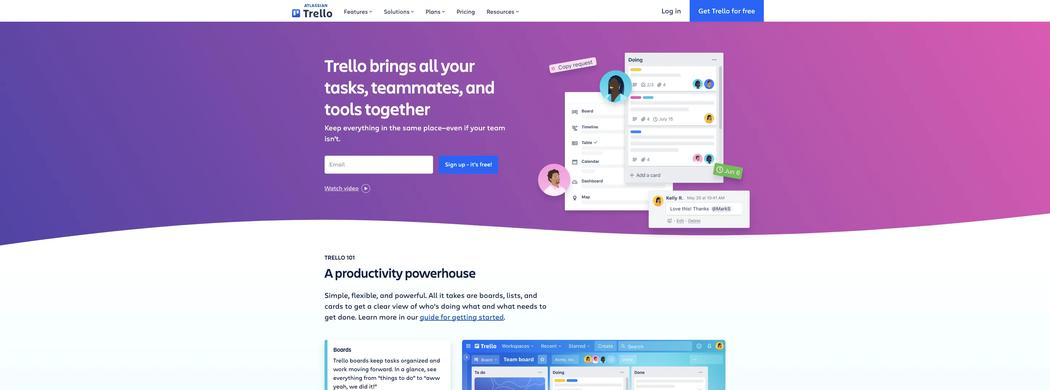 Task type: describe. For each thing, give the bounding box(es) containing it.
flexible,
[[351, 291, 378, 301]]

guide
[[420, 313, 439, 322]]

atlassian trello image
[[292, 4, 332, 18]]

guide for getting started link
[[420, 313, 504, 322]]

keep
[[325, 123, 341, 133]]

resources button
[[481, 0, 525, 22]]

tools
[[325, 97, 362, 120]]

a inside boards trello boards keep tasks organized and work moving forward. in a glance, see everything from "things to do" to "aww yeah, we did it!"
[[401, 366, 405, 373]]

get trello for free link
[[690, 0, 764, 22]]

watch
[[325, 185, 342, 192]]

trello inside trello 101 a productivity powerhouse
[[325, 254, 345, 262]]

trello inside boards trello boards keep tasks organized and work moving forward. in a glance, see everything from "things to do" to "aww yeah, we did it!"
[[333, 357, 348, 365]]

1 vertical spatial your
[[470, 123, 485, 133]]

done.
[[338, 313, 357, 322]]

up
[[458, 161, 465, 168]]

tasks,
[[325, 76, 368, 99]]

solutions button
[[378, 0, 420, 22]]

lists,
[[507, 291, 522, 301]]

log
[[662, 6, 673, 15]]

to left the do"
[[399, 375, 405, 382]]

1 what from the left
[[462, 302, 480, 311]]

"things
[[378, 375, 398, 382]]

get trello for free
[[699, 6, 755, 15]]

pricing
[[457, 8, 475, 15]]

place—even
[[423, 123, 462, 133]]

to up done.
[[345, 302, 352, 311]]

plans button
[[420, 0, 451, 22]]

a inside the simple, flexible, and powerful. all it takes are boards, lists, and cards to get a clear view of who's doing what and what needs to get done. learn more in our
[[367, 302, 372, 311]]

together
[[365, 97, 430, 120]]

simple, flexible, and powerful. all it takes are boards, lists, and cards to get a clear view of who's doing what and what needs to get done. learn more in our
[[325, 291, 547, 322]]

features
[[344, 8, 368, 15]]

we
[[349, 383, 358, 391]]

video
[[344, 185, 359, 192]]

powerful.
[[395, 291, 427, 301]]

work
[[333, 366, 347, 373]]

from
[[364, 375, 377, 382]]

in
[[395, 366, 400, 373]]

learn
[[358, 313, 377, 322]]

.
[[504, 313, 505, 322]]

log in
[[662, 6, 681, 15]]

it!"
[[369, 383, 377, 391]]

productivity
[[335, 264, 403, 282]]

who's
[[419, 302, 439, 311]]

boards trello boards keep tasks organized and work moving forward. in a glance, see everything from "things to do" to "aww yeah, we did it!"
[[333, 346, 440, 391]]

it
[[439, 291, 444, 301]]

in inside trello brings all your tasks, teammates, and tools together keep everything in the same place—even if your team isn't.
[[381, 123, 388, 133]]

trello inside trello brings all your tasks, teammates, and tools together keep everything in the same place—even if your team isn't.
[[325, 54, 367, 77]]

sign
[[445, 161, 457, 168]]

cards
[[325, 302, 343, 311]]

our
[[407, 313, 418, 322]]

did
[[359, 383, 368, 391]]

Email email field
[[325, 156, 433, 174]]

solutions
[[384, 8, 410, 15]]

the
[[389, 123, 401, 133]]

same
[[403, 123, 422, 133]]

sign up - it's free!
[[445, 161, 492, 168]]

brings
[[370, 54, 416, 77]]

0 vertical spatial your
[[441, 54, 475, 77]]

simple,
[[325, 291, 350, 301]]

resources
[[487, 8, 515, 15]]

1 horizontal spatial for
[[732, 6, 741, 15]]



Task type: locate. For each thing, give the bounding box(es) containing it.
moving
[[349, 366, 369, 373]]

and inside boards trello boards keep tasks organized and work moving forward. in a glance, see everything from "things to do" to "aww yeah, we did it!"
[[430, 357, 440, 365]]

watch video link
[[325, 184, 370, 193]]

all
[[419, 54, 438, 77]]

your right if
[[470, 123, 485, 133]]

-
[[467, 161, 469, 168]]

get down the 'flexible,'
[[354, 302, 366, 311]]

1 horizontal spatial get
[[354, 302, 366, 311]]

pricing link
[[451, 0, 481, 22]]

0 vertical spatial everything
[[343, 123, 380, 133]]

do"
[[406, 375, 415, 382]]

a
[[325, 264, 333, 282]]

plans
[[426, 8, 441, 15]]

trello brings all your tasks, teammates, and tools together keep everything in the same place—even if your team isn't.
[[325, 54, 505, 144]]

2 what from the left
[[497, 302, 515, 311]]

getting
[[452, 313, 477, 322]]

2 horizontal spatial in
[[675, 6, 681, 15]]

it's
[[470, 161, 478, 168]]

1 vertical spatial get
[[325, 313, 336, 322]]

in right log
[[675, 6, 681, 15]]

boards
[[333, 346, 351, 354]]

2 vertical spatial in
[[399, 313, 405, 322]]

guide for getting started .
[[420, 313, 505, 322]]

get
[[354, 302, 366, 311], [325, 313, 336, 322]]

boards
[[350, 357, 369, 365]]

all
[[429, 291, 438, 301]]

1 horizontal spatial a
[[401, 366, 405, 373]]

are
[[467, 291, 478, 301]]

teammates,
[[371, 76, 463, 99]]

free!
[[480, 161, 492, 168]]

in inside the simple, flexible, and powerful. all it takes are boards, lists, and cards to get a clear view of who's doing what and what needs to get done. learn more in our
[[399, 313, 405, 322]]

"aww
[[424, 375, 440, 382]]

needs
[[517, 302, 538, 311]]

a right in in the bottom left of the page
[[401, 366, 405, 373]]

and inside trello brings all your tasks, teammates, and tools together keep everything in the same place—even if your team isn't.
[[466, 76, 495, 99]]

everything inside trello brings all your tasks, teammates, and tools together keep everything in the same place—even if your team isn't.
[[343, 123, 380, 133]]

0 horizontal spatial what
[[462, 302, 480, 311]]

everything down tools in the top left of the page
[[343, 123, 380, 133]]

powerhouse
[[405, 264, 476, 282]]

organized
[[401, 357, 428, 365]]

everything up 'we'
[[333, 375, 362, 382]]

more
[[379, 313, 397, 322]]

101
[[347, 254, 355, 262]]

keep
[[370, 357, 383, 365]]

0 vertical spatial in
[[675, 6, 681, 15]]

log in link
[[653, 0, 690, 22]]

what down are
[[462, 302, 480, 311]]

get down cards
[[325, 313, 336, 322]]

what up .
[[497, 302, 515, 311]]

and
[[466, 76, 495, 99], [380, 291, 393, 301], [524, 291, 537, 301], [482, 302, 495, 311], [430, 357, 440, 365]]

view
[[392, 302, 409, 311]]

everything
[[343, 123, 380, 133], [333, 375, 362, 382]]

glance,
[[406, 366, 426, 373]]

an illustration showing different features of a trello board image
[[531, 46, 760, 248]]

0 vertical spatial for
[[732, 6, 741, 15]]

yeah,
[[333, 383, 348, 391]]

team
[[487, 123, 505, 133]]

if
[[464, 123, 469, 133]]

a
[[367, 302, 372, 311], [401, 366, 405, 373]]

1 horizontal spatial in
[[399, 313, 405, 322]]

in left our
[[399, 313, 405, 322]]

see
[[427, 366, 437, 373]]

in
[[675, 6, 681, 15], [381, 123, 388, 133], [399, 313, 405, 322]]

to
[[345, 302, 352, 311], [539, 302, 547, 311], [399, 375, 405, 382], [417, 375, 423, 382]]

trello
[[712, 6, 730, 15], [325, 54, 367, 77], [325, 254, 345, 262], [333, 357, 348, 365]]

isn't.
[[325, 134, 340, 144]]

0 horizontal spatial a
[[367, 302, 372, 311]]

for down the doing
[[441, 313, 450, 322]]

forward.
[[370, 366, 393, 373]]

takes
[[446, 291, 465, 301]]

to right the do"
[[417, 375, 423, 382]]

1 vertical spatial a
[[401, 366, 405, 373]]

your right all at the top of page
[[441, 54, 475, 77]]

1 vertical spatial everything
[[333, 375, 362, 382]]

1 vertical spatial for
[[441, 313, 450, 322]]

sign up - it's free! button
[[439, 156, 498, 174]]

what
[[462, 302, 480, 311], [497, 302, 515, 311]]

free
[[743, 6, 755, 15]]

1 horizontal spatial what
[[497, 302, 515, 311]]

a up learn on the left bottom of page
[[367, 302, 372, 311]]

everything inside boards trello boards keep tasks organized and work moving forward. in a glance, see everything from "things to do" to "aww yeah, we did it!"
[[333, 375, 362, 382]]

clear
[[374, 302, 390, 311]]

doing
[[441, 302, 460, 311]]

0 horizontal spatial in
[[381, 123, 388, 133]]

for
[[732, 6, 741, 15], [441, 313, 450, 322]]

boards,
[[479, 291, 505, 301]]

features button
[[338, 0, 378, 22]]

0 horizontal spatial get
[[325, 313, 336, 322]]

tasks
[[385, 357, 399, 365]]

watch video
[[325, 185, 359, 192]]

your
[[441, 54, 475, 77], [470, 123, 485, 133]]

of
[[410, 302, 417, 311]]

0 horizontal spatial for
[[441, 313, 450, 322]]

0 vertical spatial a
[[367, 302, 372, 311]]

trello 101 a productivity powerhouse
[[325, 254, 476, 282]]

in left the
[[381, 123, 388, 133]]

for left free
[[732, 6, 741, 15]]

started
[[479, 313, 504, 322]]

0 vertical spatial get
[[354, 302, 366, 311]]

to right needs
[[539, 302, 547, 311]]

1 vertical spatial in
[[381, 123, 388, 133]]

get
[[699, 6, 710, 15]]



Task type: vqa. For each thing, say whether or not it's contained in the screenshot.
'group'
no



